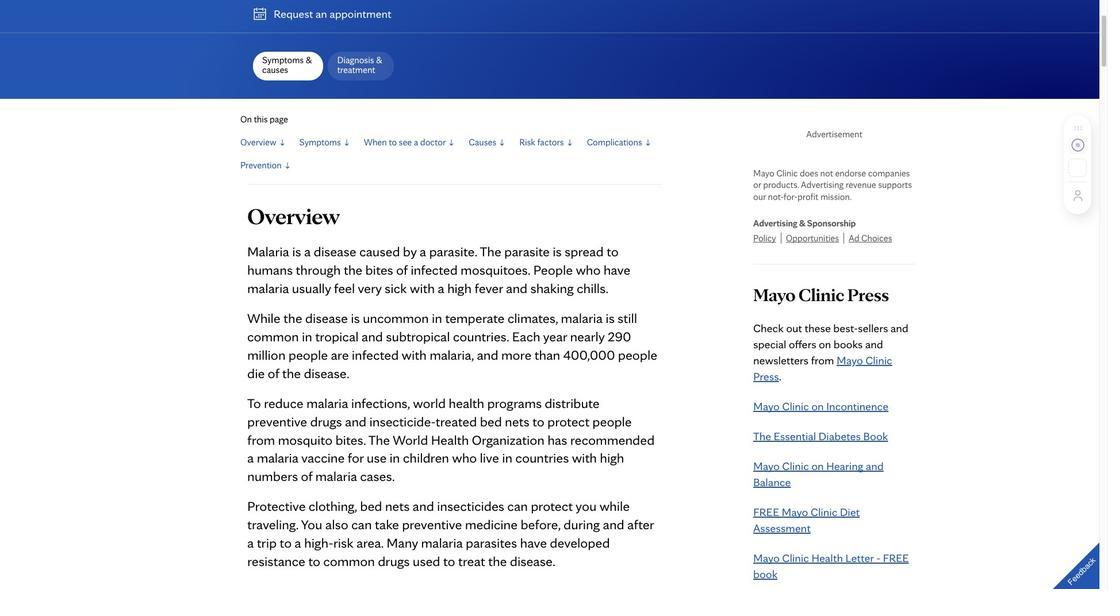 Task type: vqa. For each thing, say whether or not it's contained in the screenshot.
help
no



Task type: locate. For each thing, give the bounding box(es) containing it.
0 vertical spatial common
[[247, 328, 299, 345]]

nets
[[505, 413, 530, 430], [385, 498, 410, 515]]

0 vertical spatial protect
[[548, 413, 590, 430]]

1 vertical spatial preventive
[[402, 517, 462, 533]]

risk
[[520, 137, 535, 148]]

health left the letter
[[812, 552, 843, 566]]

a down "parasite."
[[438, 280, 444, 297]]

mayo inside the mayo clinic press
[[837, 354, 863, 368]]

0 horizontal spatial high
[[447, 280, 472, 297]]

0 vertical spatial have
[[604, 261, 631, 278]]

and down sellers
[[865, 338, 883, 352]]

1 horizontal spatial have
[[604, 261, 631, 278]]

nets down programs at the bottom
[[505, 413, 530, 430]]

0 vertical spatial drugs
[[310, 413, 342, 430]]

& right the diagnosis
[[376, 55, 382, 66]]

symptoms for symptoms & causes
[[262, 55, 304, 66]]

0 horizontal spatial from
[[247, 432, 275, 448]]

health down the treated
[[431, 432, 469, 448]]

overview up malaria
[[247, 202, 340, 230]]

1 vertical spatial of
[[268, 365, 279, 382]]

0 horizontal spatial press
[[753, 370, 779, 384]]

use
[[367, 450, 387, 467]]

1 horizontal spatial from
[[811, 354, 834, 368]]

clinic inside mayo clinic health letter - free book
[[782, 552, 809, 566]]

trip
[[257, 535, 277, 552]]

the up feel at the left of the page
[[344, 261, 362, 278]]

overview
[[240, 137, 276, 148], [247, 202, 340, 230]]

people
[[533, 261, 573, 278]]

protect inside "to reduce malaria infections, world health programs distribute preventive drugs and insecticide-treated bed nets to protect people from mosquito bites. the world health organization has recommended a malaria vaccine for use in children who live in countries with high numbers of malaria cases."
[[548, 413, 590, 430]]

press down newsletters
[[753, 370, 779, 384]]

the left essential
[[753, 430, 771, 444]]

who down spread
[[576, 261, 601, 278]]

0 vertical spatial health
[[431, 432, 469, 448]]

drugs down many
[[378, 554, 410, 570]]

symptoms inside 'symptoms & causes'
[[262, 55, 304, 66]]

with inside while the disease is uncommon in temperate climates, malaria is still common in tropical and subtropical countries. each year nearly 290 million people are infected with malaria, and more than 400,000 people die of the disease.
[[402, 347, 427, 363]]

0 horizontal spatial of
[[268, 365, 279, 382]]

& inside diagnosis & treatment
[[376, 55, 382, 66]]

symptoms left when
[[299, 137, 341, 148]]

0 horizontal spatial free
[[753, 506, 779, 520]]

parasites
[[466, 535, 517, 552]]

have inside protective clothing, bed nets and insecticides can protect you while traveling. you also can take preventive medicine before, during and after a trip to a high-risk area. many malaria parasites have developed resistance to common drugs used to treat the disease.
[[520, 535, 547, 552]]

1 vertical spatial from
[[247, 432, 275, 448]]

bed inside "to reduce malaria infections, world health programs distribute preventive drugs and insecticide-treated bed nets to protect people from mosquito bites. the world health organization has recommended a malaria vaccine for use in children who live in countries with high numbers of malaria cases."
[[480, 413, 502, 430]]

2 horizontal spatial of
[[396, 261, 408, 278]]

1 vertical spatial infected
[[352, 347, 399, 363]]

1 vertical spatial health
[[812, 552, 843, 566]]

profit
[[798, 191, 819, 202]]

policy
[[753, 233, 776, 244]]

0 vertical spatial nets
[[505, 413, 530, 430]]

medicine
[[465, 517, 518, 533]]

causes link
[[469, 136, 506, 149]]

0 horizontal spatial infected
[[352, 347, 399, 363]]

while
[[247, 310, 281, 326]]

have down before,
[[520, 535, 547, 552]]

0 horizontal spatial advertising
[[753, 218, 798, 229]]

who inside malaria is a disease caused by a parasite. the parasite is spread to humans through the bites of infected mosquitoes. people who have malaria usually feel very sick with a high fever and shaking chills.
[[576, 261, 601, 278]]

a right see
[[414, 137, 418, 148]]

clinic up products.
[[777, 168, 798, 179]]

0 vertical spatial overview
[[240, 137, 276, 148]]

bed up organization
[[480, 413, 502, 430]]

1 vertical spatial mayo clinic press
[[753, 354, 893, 384]]

advertising up policy link
[[753, 218, 798, 229]]

1 vertical spatial with
[[402, 347, 427, 363]]

is up through
[[292, 243, 301, 260]]

when to see a doctor link
[[364, 136, 455, 149]]

nets up take
[[385, 498, 410, 515]]

in right live
[[502, 450, 513, 467]]

of right die
[[268, 365, 279, 382]]

people up the recommended
[[593, 413, 632, 430]]

recommended
[[570, 432, 655, 448]]

1 vertical spatial who
[[452, 450, 477, 467]]

to down programs at the bottom
[[533, 413, 545, 430]]

press
[[848, 284, 889, 306], [753, 370, 779, 384]]

1 vertical spatial free
[[883, 552, 909, 566]]

1 horizontal spatial preventive
[[402, 517, 462, 533]]

-
[[877, 552, 881, 566]]

to right trip
[[280, 535, 292, 552]]

0 horizontal spatial preventive
[[247, 413, 307, 430]]

protect up before,
[[531, 498, 573, 515]]

1 horizontal spatial drugs
[[378, 554, 410, 570]]

area.
[[357, 535, 384, 552]]

infected right are
[[352, 347, 399, 363]]

health inside "to reduce malaria infections, world health programs distribute preventive drugs and insecticide-treated bed nets to protect people from mosquito bites. the world health organization has recommended a malaria vaccine for use in children who live in countries with high numbers of malaria cases."
[[431, 432, 469, 448]]

malaria inside malaria is a disease caused by a parasite. the parasite is spread to humans through the bites of infected mosquitoes. people who have malaria usually feel very sick with a high fever and shaking chills.
[[247, 280, 289, 297]]

on
[[819, 338, 831, 352], [812, 400, 824, 414], [812, 460, 824, 473]]

symptoms down the request
[[262, 55, 304, 66]]

to inside "to reduce malaria infections, world health programs distribute preventive drugs and insecticide-treated bed nets to protect people from mosquito bites. the world health organization has recommended a malaria vaccine for use in children who live in countries with high numbers of malaria cases."
[[533, 413, 545, 430]]

you
[[576, 498, 597, 515]]

in up subtropical
[[432, 310, 442, 326]]

and right fever
[[506, 280, 528, 297]]

Prevention text field
[[240, 159, 282, 172]]

1 vertical spatial high
[[600, 450, 624, 467]]

1 vertical spatial advertising
[[753, 218, 798, 229]]

live
[[480, 450, 499, 467]]

1 vertical spatial press
[[753, 370, 779, 384]]

on for hearing
[[812, 460, 824, 473]]

mayo clinic press down 'offers'
[[753, 354, 893, 384]]

1 horizontal spatial can
[[507, 498, 528, 515]]

check out these best-sellers and special offers on books and newsletters from
[[753, 322, 909, 368]]

0 vertical spatial disease
[[314, 243, 356, 260]]

clinic up essential
[[782, 400, 809, 414]]

1 vertical spatial disease.
[[510, 554, 556, 570]]

insecticide-
[[370, 413, 436, 430]]

nearly
[[570, 328, 605, 345]]

0 vertical spatial from
[[811, 354, 834, 368]]

the inside "to reduce malaria infections, world health programs distribute preventive drugs and insecticide-treated bed nets to protect people from mosquito bites. the world health organization has recommended a malaria vaccine for use in children who live in countries with high numbers of malaria cases."
[[369, 432, 390, 448]]

request
[[274, 7, 313, 21]]

0 horizontal spatial drugs
[[310, 413, 342, 430]]

from down 'offers'
[[811, 354, 834, 368]]

1 horizontal spatial who
[[576, 261, 601, 278]]

special
[[753, 338, 786, 352]]

1 horizontal spatial infected
[[411, 261, 458, 278]]

infected inside malaria is a disease caused by a parasite. the parasite is spread to humans through the bites of infected mosquitoes. people who have malaria usually feel very sick with a high fever and shaking chills.
[[411, 261, 458, 278]]

1 vertical spatial have
[[520, 535, 547, 552]]

traveling.
[[247, 517, 299, 533]]

advertisement
[[807, 129, 863, 140]]

the down parasites
[[488, 554, 507, 570]]

1 vertical spatial common
[[323, 554, 375, 570]]

0 vertical spatial bed
[[480, 413, 502, 430]]

and inside "to reduce malaria infections, world health programs distribute preventive drugs and insecticide-treated bed nets to protect people from mosquito bites. the world health organization has recommended a malaria vaccine for use in children who live in countries with high numbers of malaria cases."
[[345, 413, 367, 430]]

1 horizontal spatial of
[[301, 468, 312, 485]]

the essential diabetes book
[[753, 430, 888, 444]]

through
[[296, 261, 341, 278]]

1 vertical spatial nets
[[385, 498, 410, 515]]

take
[[375, 517, 399, 533]]

the right while
[[284, 310, 302, 326]]

& for diagnosis &
[[376, 55, 382, 66]]

common down risk
[[323, 554, 375, 570]]

malaria up nearly
[[561, 310, 603, 326]]

high left fever
[[447, 280, 472, 297]]

1 horizontal spatial bed
[[480, 413, 502, 430]]

malaria up used
[[421, 535, 463, 552]]

with inside "to reduce malaria infections, world health programs distribute preventive drugs and insecticide-treated bed nets to protect people from mosquito bites. the world health organization has recommended a malaria vaccine for use in children who live in countries with high numbers of malaria cases."
[[572, 450, 597, 467]]

mayo clinic on hearing and balance
[[753, 460, 884, 490]]

1 vertical spatial disease
[[305, 310, 348, 326]]

& right causes
[[306, 55, 312, 66]]

0 horizontal spatial nets
[[385, 498, 410, 515]]

disease. inside while the disease is uncommon in temperate climates, malaria is still common in tropical and subtropical countries. each year nearly 290 million people are infected with malaria, and more than 400,000 people die of the disease.
[[304, 365, 350, 382]]

products.
[[763, 180, 799, 191]]

malaria down the vaccine
[[315, 468, 357, 485]]

free right -
[[883, 552, 909, 566]]

not-
[[768, 191, 784, 202]]

drugs up mosquito
[[310, 413, 342, 430]]

with right sick
[[410, 280, 435, 297]]

to
[[247, 395, 261, 412]]

When to see a doctor text field
[[364, 136, 446, 149]]

cases.
[[360, 468, 395, 485]]

0 horizontal spatial have
[[520, 535, 547, 552]]

0 vertical spatial symptoms
[[262, 55, 304, 66]]

and right sellers
[[891, 322, 909, 335]]

to right spread
[[607, 243, 619, 260]]

clinic inside free mayo clinic diet assessment
[[811, 506, 838, 520]]

symptoms for symptoms
[[299, 137, 341, 148]]

tropical
[[315, 328, 359, 345]]

in right use
[[390, 450, 400, 467]]

opportunities link
[[786, 232, 849, 246]]

causes
[[262, 64, 288, 75]]

1 horizontal spatial nets
[[505, 413, 530, 430]]

mayo up balance
[[753, 460, 780, 473]]

mayo up the book
[[753, 552, 780, 566]]

0 vertical spatial free
[[753, 506, 779, 520]]

2 horizontal spatial the
[[753, 430, 771, 444]]

offers
[[789, 338, 817, 352]]

0 vertical spatial mayo clinic press
[[753, 284, 889, 306]]

1 vertical spatial symptoms
[[299, 137, 341, 148]]

on inside mayo clinic on hearing and balance
[[812, 460, 824, 473]]

overview link
[[240, 136, 286, 149]]

book
[[753, 568, 778, 582]]

0 vertical spatial high
[[447, 280, 472, 297]]

disease up tropical
[[305, 310, 348, 326]]

1 horizontal spatial &
[[376, 55, 382, 66]]

disease. down are
[[304, 365, 350, 382]]

treated
[[436, 413, 477, 430]]

ad choices link
[[849, 232, 892, 246]]

malaria inside while the disease is uncommon in temperate climates, malaria is still common in tropical and subtropical countries. each year nearly 290 million people are infected with malaria, and more than 400,000 people die of the disease.
[[561, 310, 603, 326]]

feel
[[334, 280, 355, 297]]

to left see
[[389, 137, 397, 148]]

free mayo clinic diet assessment link
[[753, 505, 916, 537]]

1 horizontal spatial common
[[323, 554, 375, 570]]

protective
[[247, 498, 306, 515]]

0 horizontal spatial &
[[306, 55, 312, 66]]

0 horizontal spatial health
[[431, 432, 469, 448]]

in left tropical
[[302, 328, 312, 345]]

1 vertical spatial can
[[351, 517, 372, 533]]

0 horizontal spatial common
[[247, 328, 299, 345]]

the inside malaria is a disease caused by a parasite. the parasite is spread to humans through the bites of infected mosquitoes. people who have malaria usually feel very sick with a high fever and shaking chills.
[[480, 243, 501, 260]]

common up million
[[247, 328, 299, 345]]

1 horizontal spatial health
[[812, 552, 843, 566]]

The Essential Diabetes Book text field
[[753, 429, 888, 445]]

mayo inside free mayo clinic diet assessment
[[782, 506, 808, 520]]

is
[[292, 243, 301, 260], [553, 243, 562, 260], [351, 310, 360, 326], [606, 310, 615, 326]]

disease up through
[[314, 243, 356, 260]]

on down these
[[819, 338, 831, 352]]

a inside when to see a doctor text box
[[414, 137, 418, 148]]

and up many
[[413, 498, 434, 515]]

infected down "parasite."
[[411, 261, 458, 278]]

a up numbers
[[247, 450, 254, 467]]

with down the recommended
[[572, 450, 597, 467]]

request an appointment
[[274, 7, 391, 21]]

can up before,
[[507, 498, 528, 515]]

1 horizontal spatial free
[[883, 552, 909, 566]]

is left still
[[606, 310, 615, 326]]

clinic up these
[[799, 284, 845, 306]]

bed up take
[[360, 498, 382, 515]]

of up sick
[[396, 261, 408, 278]]

and down countries.
[[477, 347, 498, 363]]

0 vertical spatial infected
[[411, 261, 458, 278]]

preventive down reduce on the left of the page
[[247, 413, 307, 430]]

overview inside overview link
[[240, 137, 276, 148]]

common
[[247, 328, 299, 345], [323, 554, 375, 570]]

on left hearing
[[812, 460, 824, 473]]

free inside free mayo clinic diet assessment
[[753, 506, 779, 520]]

can up area.
[[351, 517, 372, 533]]

1 vertical spatial bed
[[360, 498, 382, 515]]

symptoms
[[262, 55, 304, 66], [299, 137, 341, 148]]

1 horizontal spatial disease.
[[510, 554, 556, 570]]

protect down 'distribute'
[[548, 413, 590, 430]]

1 horizontal spatial high
[[600, 450, 624, 467]]

mosquito
[[278, 432, 333, 448]]

0 vertical spatial of
[[396, 261, 408, 278]]

choices
[[862, 233, 892, 244]]

0 horizontal spatial the
[[369, 432, 390, 448]]

when to see a doctor
[[364, 137, 446, 148]]

in
[[432, 310, 442, 326], [302, 328, 312, 345], [390, 450, 400, 467], [502, 450, 513, 467]]

Mayo Clinic on Hearing and Balance text field
[[753, 459, 916, 491]]

feedback
[[1066, 556, 1098, 588]]

0 vertical spatial on
[[819, 338, 831, 352]]

a left trip
[[247, 535, 254, 552]]

usually
[[292, 280, 331, 297]]

the inside malaria is a disease caused by a parasite. the parasite is spread to humans through the bites of infected mosquitoes. people who have malaria usually feel very sick with a high fever and shaking chills.
[[344, 261, 362, 278]]

0 vertical spatial disease.
[[304, 365, 350, 382]]

1 horizontal spatial advertising
[[801, 180, 844, 191]]

preventive up many
[[402, 517, 462, 533]]

the up mosquitoes.
[[480, 243, 501, 260]]

0 vertical spatial who
[[576, 261, 601, 278]]

1 vertical spatial overview
[[247, 202, 340, 230]]

1 horizontal spatial the
[[480, 243, 501, 260]]

malaria down humans
[[247, 280, 289, 297]]

preventive inside "to reduce malaria infections, world health programs distribute preventive drugs and insecticide-treated bed nets to protect people from mosquito bites. the world health organization has recommended a malaria vaccine for use in children who live in countries with high numbers of malaria cases."
[[247, 413, 307, 430]]

these
[[805, 322, 831, 335]]

the up use
[[369, 432, 390, 448]]

from down to
[[247, 432, 275, 448]]

from inside the check out these best-sellers and special offers on books and newsletters from
[[811, 354, 834, 368]]

1 vertical spatial on
[[812, 400, 824, 414]]

bites
[[366, 261, 393, 278]]

infections,
[[351, 395, 410, 412]]

2 vertical spatial of
[[301, 468, 312, 485]]

0 vertical spatial with
[[410, 280, 435, 297]]

& inside 'symptoms & causes'
[[306, 55, 312, 66]]

who left live
[[452, 450, 477, 467]]

people inside "to reduce malaria infections, world health programs distribute preventive drugs and insecticide-treated bed nets to protect people from mosquito bites. the world health organization has recommended a malaria vaccine for use in children who live in countries with high numbers of malaria cases."
[[593, 413, 632, 430]]

and down while
[[603, 517, 624, 533]]

1 vertical spatial drugs
[[378, 554, 410, 570]]

1 mayo clinic press from the top
[[753, 284, 889, 306]]

you
[[301, 517, 322, 533]]

0 vertical spatial advertising
[[801, 180, 844, 191]]

disease
[[314, 243, 356, 260], [305, 310, 348, 326]]

health
[[449, 395, 484, 412]]

press up sellers
[[848, 284, 889, 306]]

advertising
[[801, 180, 844, 191], [753, 218, 798, 229]]

2 vertical spatial on
[[812, 460, 824, 473]]

free inside mayo clinic health letter - free book
[[883, 552, 909, 566]]

mayo inside mayo clinic on incontinence text box
[[753, 400, 780, 414]]

0 horizontal spatial bed
[[360, 498, 382, 515]]

on up the essential diabetes book 'link'
[[812, 400, 824, 414]]

mayo clinic press up these
[[753, 284, 889, 306]]

doctor
[[420, 137, 446, 148]]

nets inside protective clothing, bed nets and insecticides can protect you while traveling. you also can take preventive medicine before, during and after a trip to a high-risk area. many malaria parasites have developed resistance to common drugs used to treat the disease.
[[385, 498, 410, 515]]

this
[[254, 114, 268, 125]]

than
[[535, 347, 560, 363]]

has
[[548, 432, 567, 448]]

more
[[501, 347, 532, 363]]

0 horizontal spatial who
[[452, 450, 477, 467]]

are
[[331, 347, 349, 363]]

risk factors
[[520, 137, 564, 148]]

people left are
[[289, 347, 328, 363]]

0 vertical spatial preventive
[[247, 413, 307, 430]]

insecticides
[[437, 498, 504, 515]]

mayo down .
[[753, 400, 780, 414]]

high down the recommended
[[600, 450, 624, 467]]

prevention
[[240, 160, 282, 171]]

of inside "to reduce malaria infections, world health programs distribute preventive drugs and insecticide-treated bed nets to protect people from mosquito bites. the world health organization has recommended a malaria vaccine for use in children who live in countries with high numbers of malaria cases."
[[301, 468, 312, 485]]

2 vertical spatial with
[[572, 450, 597, 467]]

disease inside while the disease is uncommon in temperate climates, malaria is still common in tropical and subtropical countries. each year nearly 290 million people are infected with malaria, and more than 400,000 people die of the disease.
[[305, 310, 348, 326]]

Mayo Clinic on Incontinence text field
[[753, 399, 889, 415]]

& up opportunities on the top right of the page
[[799, 218, 806, 229]]

have up chills.
[[604, 261, 631, 278]]

& for symptoms &
[[306, 55, 312, 66]]

advertising down not
[[801, 180, 844, 191]]

0 horizontal spatial disease.
[[304, 365, 350, 382]]

on inside the check out these best-sellers and special offers on books and newsletters from
[[819, 338, 831, 352]]

mayo down the books
[[837, 354, 863, 368]]

risk factors link
[[520, 136, 573, 149]]

high-
[[304, 535, 333, 552]]

disease.
[[304, 365, 350, 382], [510, 554, 556, 570]]

0 vertical spatial press
[[848, 284, 889, 306]]

1 vertical spatial protect
[[531, 498, 573, 515]]



Task type: describe. For each thing, give the bounding box(es) containing it.
books
[[834, 338, 863, 352]]

ad
[[849, 233, 860, 244]]

infected inside while the disease is uncommon in temperate climates, malaria is still common in tropical and subtropical countries. each year nearly 290 million people are infected with malaria, and more than 400,000 people die of the disease.
[[352, 347, 399, 363]]

die
[[247, 365, 265, 382]]

not
[[821, 168, 833, 179]]

while
[[600, 498, 630, 515]]

does
[[800, 168, 819, 179]]

high inside "to reduce malaria infections, world health programs distribute preventive drugs and insecticide-treated bed nets to protect people from mosquito bites. the world health organization has recommended a malaria vaccine for use in children who live in countries with high numbers of malaria cases."
[[600, 450, 624, 467]]

from inside "to reduce malaria infections, world health programs distribute preventive drugs and insecticide-treated bed nets to protect people from mosquito bites. the world health organization has recommended a malaria vaccine for use in children who live in countries with high numbers of malaria cases."
[[247, 432, 275, 448]]

clothing,
[[309, 498, 357, 515]]

diet
[[840, 506, 860, 520]]

risk
[[333, 535, 354, 552]]

free mayo clinic diet assessment
[[753, 506, 860, 536]]

Overview text field
[[240, 136, 276, 149]]

feedback button
[[1044, 533, 1108, 590]]

spread
[[565, 243, 604, 260]]

countries.
[[453, 328, 509, 345]]

mayo up check
[[753, 284, 796, 306]]

see
[[399, 137, 412, 148]]

our
[[753, 191, 766, 202]]

or
[[753, 180, 761, 191]]

organization
[[472, 432, 545, 448]]

each
[[512, 328, 540, 345]]

Mayo Clinic Health Letter - FREE book text field
[[753, 551, 916, 583]]

disease. inside protective clothing, bed nets and insecticides can protect you while traveling. you also can take preventive medicine before, during and after a trip to a high-risk area. many malaria parasites have developed resistance to common drugs used to treat the disease.
[[510, 554, 556, 570]]

shaking
[[531, 280, 574, 297]]

Request an appointment text field
[[274, 6, 391, 22]]

Risk factors text field
[[520, 136, 564, 149]]

to inside malaria is a disease caused by a parasite. the parasite is spread to humans through the bites of infected mosquitoes. people who have malaria usually feel very sick with a high fever and shaking chills.
[[607, 243, 619, 260]]

people down 290
[[618, 347, 658, 363]]

common inside protective clothing, bed nets and insecticides can protect you while traveling. you also can take preventive medicine before, during and after a trip to a high-risk area. many malaria parasites have developed resistance to common drugs used to treat the disease.
[[323, 554, 375, 570]]

page
[[270, 114, 288, 125]]

by
[[403, 243, 417, 260]]

Complications text field
[[587, 136, 642, 149]]

0 vertical spatial can
[[507, 498, 528, 515]]

sick
[[385, 280, 407, 297]]

.
[[779, 370, 782, 384]]

factors
[[537, 137, 564, 148]]

0 horizontal spatial can
[[351, 517, 372, 533]]

mayo clinic health letter - free book link
[[753, 551, 916, 583]]

prevention link
[[240, 159, 291, 172]]

mayo clinic on incontinence link
[[753, 399, 889, 415]]

and inside mayo clinic on hearing and balance
[[866, 460, 884, 473]]

protect inside protective clothing, bed nets and insecticides can protect you while traveling. you also can take preventive medicine before, during and after a trip to a high-risk area. many malaria parasites have developed resistance to common drugs used to treat the disease.
[[531, 498, 573, 515]]

of inside malaria is a disease caused by a parasite. the parasite is spread to humans through the bites of infected mosquitoes. people who have malaria usually feel very sick with a high fever and shaking chills.
[[396, 261, 408, 278]]

during
[[564, 517, 600, 533]]

malaria inside protective clothing, bed nets and insecticides can protect you while traveling. you also can take preventive medicine before, during and after a trip to a high-risk area. many malaria parasites have developed resistance to common drugs used to treat the disease.
[[421, 535, 463, 552]]

is up people
[[553, 243, 562, 260]]

on for incontinence
[[812, 400, 824, 414]]

clinic inside mayo clinic does not endorse companies or products. advertising revenue supports our not-for-profit mission.
[[777, 168, 798, 179]]

out
[[786, 322, 802, 335]]

clinic inside mayo clinic on hearing and balance
[[782, 460, 809, 473]]

bed inside protective clothing, bed nets and insecticides can protect you while traveling. you also can take preventive medicine before, during and after a trip to a high-risk area. many malaria parasites have developed resistance to common drugs used to treat the disease.
[[360, 498, 382, 515]]

sellers
[[858, 322, 888, 335]]

year
[[543, 328, 567, 345]]

the inside text box
[[753, 430, 771, 444]]

drugs inside protective clothing, bed nets and insecticides can protect you while traveling. you also can take preventive medicine before, during and after a trip to a high-risk area. many malaria parasites have developed resistance to common drugs used to treat the disease.
[[378, 554, 410, 570]]

mayo inside mayo clinic health letter - free book
[[753, 552, 780, 566]]

to inside text box
[[389, 137, 397, 148]]

a up through
[[304, 243, 311, 260]]

policy link
[[753, 232, 786, 246]]

distribute
[[545, 395, 600, 412]]

and down uncommon
[[362, 328, 383, 345]]

after
[[627, 517, 654, 533]]

endorse
[[835, 168, 866, 179]]

malaria up numbers
[[257, 450, 299, 467]]

to left treat
[[443, 554, 455, 570]]

drugs inside "to reduce malaria infections, world health programs distribute preventive drugs and insecticide-treated bed nets to protect people from mosquito bites. the world health organization has recommended a malaria vaccine for use in children who live in countries with high numbers of malaria cases."
[[310, 413, 342, 430]]

is up tropical
[[351, 310, 360, 326]]

while the disease is uncommon in temperate climates, malaria is still common in tropical and subtropical countries. each year nearly 290 million people are infected with malaria, and more than 400,000 people die of the disease.
[[247, 310, 658, 382]]

mayo inside mayo clinic on hearing and balance
[[753, 460, 780, 473]]

treat
[[458, 554, 485, 570]]

ad choices
[[849, 233, 892, 244]]

disease inside malaria is a disease caused by a parasite. the parasite is spread to humans through the bites of infected mosquitoes. people who have malaria usually feel very sick with a high fever and shaking chills.
[[314, 243, 356, 260]]

causes
[[469, 137, 497, 148]]

the inside protective clothing, bed nets and insecticides can protect you while traveling. you also can take preventive medicine before, during and after a trip to a high-risk area. many malaria parasites have developed resistance to common drugs used to treat the disease.
[[488, 554, 507, 570]]

FREE Mayo Clinic Diet Assessment text field
[[753, 505, 916, 537]]

used
[[413, 554, 440, 570]]

reduce
[[264, 395, 304, 412]]

nets inside "to reduce malaria infections, world health programs distribute preventive drugs and insecticide-treated bed nets to protect people from mosquito bites. the world health organization has recommended a malaria vaccine for use in children who live in countries with high numbers of malaria cases."
[[505, 413, 530, 430]]

uncommon
[[363, 310, 429, 326]]

health inside mayo clinic health letter - free book
[[812, 552, 843, 566]]

Symptoms text field
[[299, 136, 341, 149]]

have inside malaria is a disease caused by a parasite. the parasite is spread to humans through the bites of infected mosquitoes. people who have malaria usually feel very sick with a high fever and shaking chills.
[[604, 261, 631, 278]]

resistance
[[247, 554, 305, 570]]

a right by
[[420, 243, 426, 260]]

high inside malaria is a disease caused by a parasite. the parasite is spread to humans through the bites of infected mosquitoes. people who have malaria usually feel very sick with a high fever and shaking chills.
[[447, 280, 472, 297]]

the essential diabetes book link
[[753, 429, 888, 445]]

fever
[[475, 280, 503, 297]]

diagnosis & treatment
[[337, 55, 382, 75]]

the up reduce on the left of the page
[[282, 365, 301, 382]]

who inside "to reduce malaria infections, world health programs distribute preventive drugs and insecticide-treated bed nets to protect people from mosquito bites. the world health organization has recommended a malaria vaccine for use in children who live in countries with high numbers of malaria cases."
[[452, 450, 477, 467]]

malaria up mosquito
[[307, 395, 348, 412]]

on
[[240, 114, 252, 125]]

malaria is a disease caused by a parasite. the parasite is spread to humans through the bites of infected mosquitoes. people who have malaria usually feel very sick with a high fever and shaking chills.
[[247, 243, 631, 297]]

on this page
[[240, 114, 288, 125]]

developed
[[550, 535, 610, 552]]

appointment
[[330, 7, 391, 21]]

bites.
[[336, 432, 366, 448]]

2 mayo clinic press from the top
[[753, 354, 893, 384]]

humans
[[247, 261, 293, 278]]

children
[[403, 450, 449, 467]]

sponsorship
[[807, 218, 856, 229]]

with inside malaria is a disease caused by a parasite. the parasite is spread to humans through the bites of infected mosquitoes. people who have malaria usually feel very sick with a high fever and shaking chills.
[[410, 280, 435, 297]]

diagnosis
[[337, 55, 374, 66]]

request an appointment link
[[253, 6, 391, 22]]

for-
[[784, 191, 798, 202]]

check
[[753, 322, 784, 335]]

mayo clinic does not endorse companies or products. advertising revenue supports our not-for-profit mission.
[[753, 168, 912, 202]]

million
[[247, 347, 286, 363]]

common inside while the disease is uncommon in temperate climates, malaria is still common in tropical and subtropical countries. each year nearly 290 million people are infected with malaria, and more than 400,000 people die of the disease.
[[247, 328, 299, 345]]

treatment
[[337, 64, 375, 75]]

countries
[[516, 450, 569, 467]]

Causes text field
[[469, 136, 497, 149]]

incontinence
[[826, 400, 889, 414]]

to down high-
[[308, 554, 320, 570]]

essential
[[774, 430, 816, 444]]

of inside while the disease is uncommon in temperate climates, malaria is still common in tropical and subtropical countries. each year nearly 290 million people are infected with malaria, and more than 400,000 people die of the disease.
[[268, 365, 279, 382]]

1 horizontal spatial press
[[848, 284, 889, 306]]

clinic down sellers
[[866, 354, 893, 368]]

book
[[864, 430, 888, 444]]

and inside malaria is a disease caused by a parasite. the parasite is spread to humans through the bites of infected mosquitoes. people who have malaria usually feel very sick with a high fever and shaking chills.
[[506, 280, 528, 297]]

2 horizontal spatial &
[[799, 218, 806, 229]]

a inside "to reduce malaria infections, world health programs distribute preventive drugs and insecticide-treated bed nets to protect people from mosquito bites. the world health organization has recommended a malaria vaccine for use in children who live in countries with high numbers of malaria cases."
[[247, 450, 254, 467]]

a left high-
[[295, 535, 301, 552]]

mayo inside mayo clinic does not endorse companies or products. advertising revenue supports our not-for-profit mission.
[[753, 168, 775, 179]]

mayo clinic press link
[[753, 354, 893, 384]]

when
[[364, 137, 387, 148]]

parasite.
[[429, 243, 477, 260]]

balance
[[753, 476, 791, 490]]

advertising inside mayo clinic does not endorse companies or products. advertising revenue supports our not-for-profit mission.
[[801, 180, 844, 191]]

vaccine
[[301, 450, 345, 467]]

an
[[316, 7, 327, 21]]

preventive inside protective clothing, bed nets and insecticides can protect you while traveling. you also can take preventive medicine before, during and after a trip to a high-risk area. many malaria parasites have developed resistance to common drugs used to treat the disease.
[[402, 517, 462, 533]]

mission.
[[821, 191, 852, 202]]



